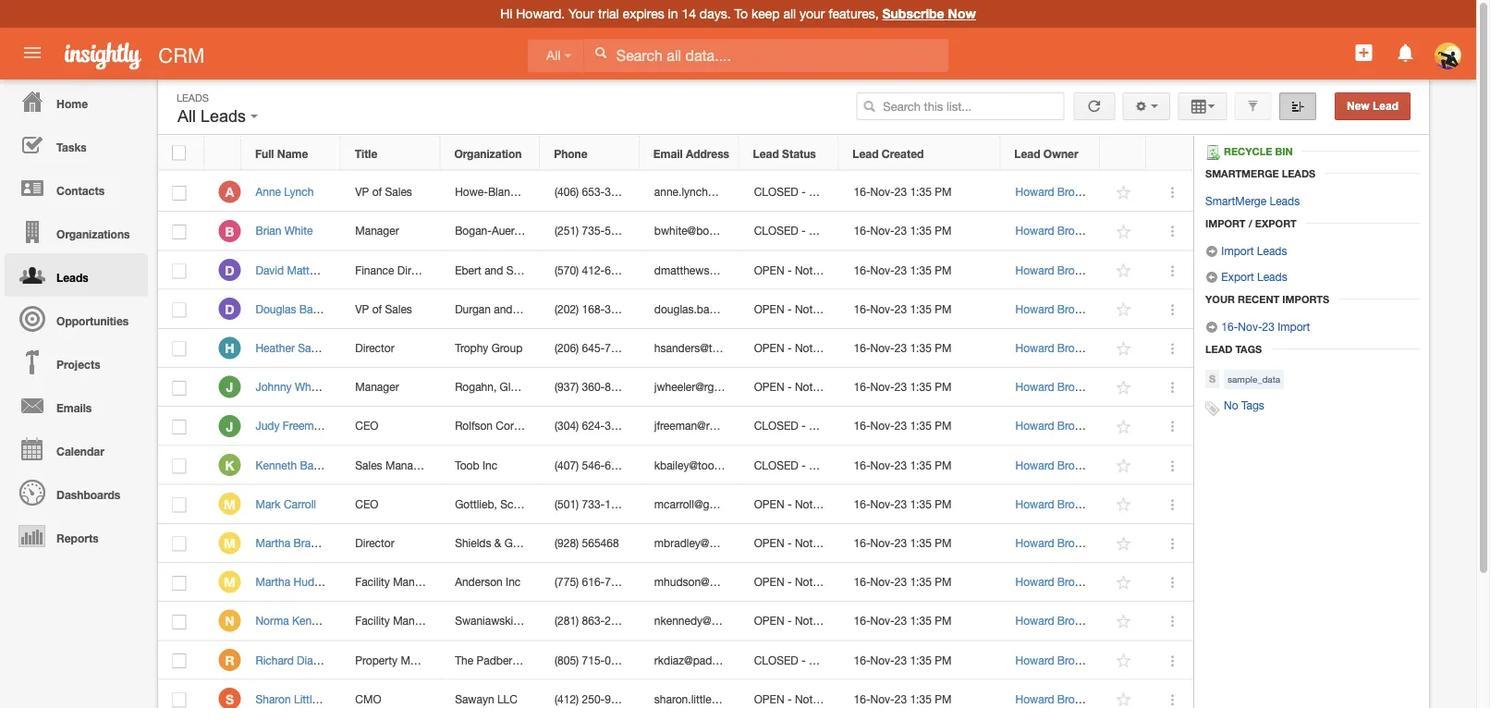 Task type: locate. For each thing, give the bounding box(es) containing it.
12 howard brown from the top
[[1016, 615, 1090, 628]]

ceo cell
[[341, 407, 441, 446], [341, 485, 441, 524]]

8 brown from the top
[[1058, 459, 1090, 471]]

1 vertical spatial s
[[226, 692, 234, 707]]

1 vertical spatial j link
[[219, 415, 241, 437]]

swaniawski llc cell
[[441, 602, 541, 641]]

director cell down the sales manager cell
[[341, 524, 441, 563]]

5 16-nov-23 1:35 pm from the top
[[854, 341, 952, 354]]

16- inside r row
[[854, 654, 871, 667]]

norma kennedy link
[[256, 615, 345, 628]]

0 vertical spatial m
[[224, 497, 236, 512]]

0369
[[605, 654, 630, 667]]

llc inside cell
[[497, 693, 518, 706]]

(251) 735-5824 cell
[[541, 212, 640, 251]]

richard diaz link
[[256, 654, 328, 667]]

2 of from the top
[[372, 302, 382, 315]]

23 inside a row
[[895, 185, 907, 198]]

2 facility manager cell from the top
[[341, 602, 441, 641]]

616-
[[582, 576, 605, 589]]

open inside s row
[[754, 693, 785, 706]]

martha down mark
[[256, 537, 291, 550]]

1:35 inside r row
[[910, 654, 932, 667]]

d link up h link
[[219, 298, 241, 320]]

vp down finance
[[355, 302, 369, 315]]

5 open - notcontacted from the top
[[754, 537, 865, 550]]

in
[[668, 6, 678, 21]]

- for dmatthews@ebertandsons.com
[[788, 263, 792, 276]]

crm
[[158, 43, 205, 67]]

7 follow image from the top
[[1116, 613, 1133, 631]]

lead for lead created
[[853, 147, 879, 160]]

1 vertical spatial vp
[[355, 302, 369, 315]]

all inside all link
[[546, 48, 561, 63]]

14 16-nov-23 1:35 pm from the top
[[854, 693, 952, 706]]

manager inside n row
[[393, 615, 437, 628]]

d link
[[219, 259, 241, 281], [219, 298, 241, 320]]

facility manager cell right hudson
[[341, 563, 441, 602]]

opportunities link
[[5, 297, 148, 340]]

nkennedy@swaniawskillc.com cell
[[640, 602, 804, 641]]

organizations
[[56, 227, 130, 240]]

director
[[397, 263, 437, 276], [355, 341, 395, 354], [355, 537, 395, 550]]

2 open from the top
[[754, 302, 785, 315]]

0 vertical spatial m link
[[219, 493, 241, 515]]

3 16-nov-23 1:35 pm cell from the top
[[840, 251, 1002, 290]]

director right bradley
[[355, 537, 395, 550]]

open - notcontacted cell
[[740, 251, 865, 290], [740, 290, 865, 329], [740, 329, 865, 368], [740, 368, 865, 407], [740, 485, 865, 524], [740, 524, 865, 563], [740, 563, 865, 602], [740, 602, 865, 641], [740, 680, 865, 708]]

reports
[[56, 532, 99, 545]]

d link down b
[[219, 259, 241, 281]]

leads link
[[5, 253, 148, 297]]

open down hsanders@trophygroup.com
[[754, 380, 785, 393]]

1 vertical spatial smartmerge
[[1206, 194, 1267, 207]]

howard brown inside h row
[[1016, 341, 1090, 354]]

1 vertical spatial facility
[[355, 615, 390, 628]]

11 16-nov-23 1:35 pm cell from the top
[[840, 563, 1002, 602]]

dmatthews@ebertandsons.com cell
[[640, 251, 811, 290]]

all
[[546, 48, 561, 63], [178, 107, 196, 126]]

11 1:35 from the top
[[910, 576, 932, 589]]

1 facility manager cell from the top
[[341, 563, 441, 602]]

0 vertical spatial manager cell
[[341, 212, 441, 251]]

and right "durgan"
[[494, 302, 513, 315]]

12 brown from the top
[[1058, 615, 1090, 628]]

refresh list image
[[1086, 100, 1103, 112]]

lead down circle arrow right image
[[1206, 343, 1233, 355]]

export right /
[[1256, 217, 1297, 229]]

1 vertical spatial facility manager
[[355, 615, 437, 628]]

0 vertical spatial sons
[[506, 263, 532, 276]]

pm inside s row
[[935, 693, 952, 706]]

open for sharon.little@sawayn.com
[[754, 693, 785, 706]]

1 horizontal spatial your
[[1206, 293, 1235, 305]]

23 inside r row
[[895, 654, 907, 667]]

0 horizontal spatial s
[[226, 692, 234, 707]]

show sidebar image
[[1292, 100, 1305, 113]]

Search this list... text field
[[857, 92, 1065, 120]]

manager cell
[[341, 212, 441, 251], [341, 368, 441, 407]]

brown inside s row
[[1058, 693, 1090, 706]]

open for nkennedy@swaniawskillc.com
[[754, 615, 785, 628]]

m left mark
[[224, 497, 236, 512]]

kbailey@toobinc.com cell
[[640, 446, 760, 485]]

1:35 inside n row
[[910, 615, 932, 628]]

sawayn llc cell
[[441, 680, 541, 708]]

howard brown link for nkennedy@swaniawskillc.com
[[1016, 615, 1090, 628]]

1:35 for anne.lynch@howeblanda.com
[[910, 185, 932, 198]]

martha for martha bradley
[[256, 537, 291, 550]]

sales
[[385, 185, 412, 198], [385, 302, 412, 315], [355, 459, 382, 471]]

closed - disqualified cell
[[740, 173, 867, 212], [740, 212, 867, 251], [740, 407, 867, 446], [740, 446, 867, 485], [740, 641, 867, 680]]

1 vertical spatial j
[[226, 419, 233, 434]]

open for dmatthews@ebertandsons.com
[[754, 263, 785, 276]]

facility up property
[[355, 615, 390, 628]]

closed up dmatthews@ebertandsons.com
[[754, 224, 799, 237]]

open - notcontacted inside n row
[[754, 615, 865, 628]]

3 pm from the top
[[935, 263, 952, 276]]

1 vertical spatial ceo
[[355, 498, 379, 510]]

facility manager for n
[[355, 615, 437, 628]]

howard brown
[[1016, 185, 1090, 198], [1016, 224, 1090, 237], [1016, 263, 1090, 276], [1016, 302, 1090, 315], [1016, 341, 1090, 354], [1016, 380, 1090, 393], [1016, 420, 1090, 432], [1016, 459, 1090, 471], [1016, 498, 1090, 510], [1016, 537, 1090, 550], [1016, 576, 1090, 589], [1016, 615, 1090, 628], [1016, 654, 1090, 667], [1016, 693, 1090, 706]]

1 notcontacted from the top
[[795, 263, 865, 276]]

export leads link
[[1206, 270, 1288, 284]]

12 howard brown link from the top
[[1016, 615, 1090, 628]]

13 howard from the top
[[1016, 654, 1055, 667]]

1 vertical spatial import
[[1222, 244, 1254, 257]]

open up douglas.baker@durganandsons.com
[[754, 263, 785, 276]]

16-nov-23 1:35 pm inside k row
[[854, 459, 952, 471]]

howard inside r row
[[1016, 654, 1055, 667]]

(251)
[[555, 224, 579, 237]]

row
[[158, 136, 1193, 171]]

9 notcontacted from the top
[[795, 693, 865, 706]]

closed for r
[[754, 654, 799, 667]]

kennedy
[[292, 615, 336, 628]]

2 d row from the top
[[158, 290, 1194, 329]]

1 vertical spatial sales
[[385, 302, 412, 315]]

14 16-nov-23 1:35 pm cell from the top
[[840, 680, 1002, 708]]

9 howard brown link from the top
[[1016, 498, 1090, 510]]

s down r
[[226, 692, 234, 707]]

howard brown for bwhite@boganinc.com
[[1016, 224, 1090, 237]]

open down dmatthews@ebertandsons.com
[[754, 302, 785, 315]]

b link
[[219, 220, 241, 242]]

5 closed - disqualified cell from the top
[[740, 641, 867, 680]]

0 vertical spatial your
[[569, 6, 595, 21]]

of down title
[[372, 185, 382, 198]]

1 horizontal spatial all
[[546, 48, 561, 63]]

0 vertical spatial of
[[372, 185, 382, 198]]

pm inside n row
[[935, 615, 952, 628]]

11 16-nov-23 1:35 pm from the top
[[854, 576, 952, 589]]

1 facility from the top
[[355, 576, 390, 589]]

little
[[294, 693, 318, 706]]

david matthews
[[256, 263, 336, 276]]

export right circle arrow left image
[[1222, 270, 1254, 283]]

facility for n
[[355, 615, 390, 628]]

7 open - notcontacted from the top
[[754, 615, 865, 628]]

j link down h
[[219, 376, 241, 398]]

all down howard.
[[546, 48, 561, 63]]

open - notcontacted cell for sharon.little@sawayn.com
[[740, 680, 865, 708]]

1 closed - disqualified from the top
[[754, 185, 867, 198]]

m up the n link
[[224, 575, 236, 590]]

facility manager cell
[[341, 563, 441, 602], [341, 602, 441, 641]]

keep
[[752, 6, 780, 21]]

(501)
[[555, 498, 579, 510]]

trial
[[598, 6, 619, 21]]

1 vertical spatial vp of sales
[[355, 302, 412, 315]]

contacts
[[56, 184, 105, 197]]

brown inside r row
[[1058, 654, 1090, 667]]

pm inside r row
[[935, 654, 952, 667]]

howard brown for jfreeman@rolfsoncorp.com
[[1016, 420, 1090, 432]]

brown inside b row
[[1058, 224, 1090, 237]]

manager up property manager
[[393, 615, 437, 628]]

(281) 863-2433
[[555, 615, 630, 628]]

douglas.baker@durganandsons.com cell
[[640, 290, 836, 329]]

4 closed - disqualified cell from the top
[[740, 446, 867, 485]]

23 for nkennedy@swaniawskillc.com
[[895, 615, 907, 628]]

bwhite@boganinc.com cell
[[640, 212, 767, 251]]

a row
[[158, 173, 1194, 212]]

lead left created
[[853, 147, 879, 160]]

2 vertical spatial director
[[355, 537, 395, 550]]

None checkbox
[[172, 146, 186, 160], [172, 303, 186, 318], [172, 342, 186, 357], [172, 420, 186, 435], [172, 498, 186, 513], [172, 537, 186, 552], [172, 615, 186, 630], [172, 146, 186, 160], [172, 303, 186, 318], [172, 342, 186, 357], [172, 420, 186, 435], [172, 498, 186, 513], [172, 537, 186, 552], [172, 615, 186, 630]]

1 j link from the top
[[219, 376, 241, 398]]

row containing full name
[[158, 136, 1193, 171]]

brown inside a row
[[1058, 185, 1090, 198]]

nov- inside k row
[[871, 459, 895, 471]]

llc inside 'cell'
[[516, 615, 537, 628]]

open up nkennedy@swaniawskillc.com at the bottom of the page
[[754, 576, 785, 589]]

16-nov-23 1:35 pm cell for mbradley@shieldsgigot.com
[[840, 524, 1002, 563]]

vp inside a row
[[355, 185, 369, 198]]

3 m from the top
[[224, 575, 236, 590]]

4 follow image from the top
[[1116, 418, 1133, 436]]

finance director cell
[[341, 251, 441, 290]]

d for david matthews
[[225, 263, 235, 278]]

11 howard from the top
[[1016, 576, 1055, 589]]

cmo
[[355, 693, 381, 706]]

closed - disqualified cell for b
[[740, 212, 867, 251]]

8 open - notcontacted from the top
[[754, 693, 865, 706]]

brian white
[[256, 224, 313, 237]]

follow image inside n row
[[1116, 613, 1133, 631]]

brown inside h row
[[1058, 341, 1090, 354]]

brown for jfreeman@rolfsoncorp.com
[[1058, 420, 1090, 432]]

5 1:35 from the top
[[910, 341, 932, 354]]

1 vertical spatial your
[[1206, 293, 1235, 305]]

d down b
[[225, 263, 235, 278]]

vp down title
[[355, 185, 369, 198]]

0 vertical spatial inc
[[483, 459, 498, 471]]

bogan-
[[455, 224, 492, 237]]

1 horizontal spatial inc
[[506, 576, 521, 589]]

and inside cell
[[494, 302, 513, 315]]

all
[[784, 6, 796, 21]]

8 follow image from the top
[[1116, 691, 1133, 708]]

14 howard brown from the top
[[1016, 693, 1090, 706]]

shields & gigot cell
[[441, 524, 541, 563]]

(206) 645-7995
[[555, 341, 630, 354]]

2 follow image from the top
[[1116, 223, 1133, 241]]

4 open - notcontacted cell from the top
[[740, 368, 865, 407]]

nov- for dmatthews@ebertandsons.com
[[871, 263, 895, 276]]

nov- for sharon.little@sawayn.com
[[871, 693, 895, 706]]

7 howard brown link from the top
[[1016, 420, 1090, 432]]

leads up your recent imports
[[1258, 270, 1288, 283]]

jfreeman@rolfsoncorp.com cell
[[640, 407, 787, 446]]

m left martha bradley
[[224, 536, 236, 551]]

16- inside a row
[[854, 185, 871, 198]]

pm for anne.lynch@howeblanda.com
[[935, 185, 952, 198]]

dashboards link
[[5, 471, 148, 514]]

pm for jwheeler@rgf.com
[[935, 380, 952, 393]]

johnny wheeler link
[[256, 380, 345, 393]]

follow image
[[1116, 262, 1133, 280], [1116, 301, 1133, 319], [1116, 340, 1133, 358], [1116, 457, 1133, 475], [1116, 496, 1133, 514], [1116, 652, 1133, 670]]

dmatthews@ebertandsons.com
[[655, 263, 811, 276]]

16-nov-23 1:35 pm cell for nkennedy@swaniawskillc.com
[[840, 602, 1002, 641]]

howard brown for dmatthews@ebertandsons.com
[[1016, 263, 1090, 276]]

ebert and sons
[[455, 263, 532, 276]]

vp of sales cell down title
[[341, 173, 441, 212]]

sales inside a row
[[385, 185, 412, 198]]

d
[[225, 263, 235, 278], [225, 302, 235, 317]]

manager for m
[[393, 576, 437, 589]]

open down the rkdiaz@padbergh.com
[[754, 693, 785, 706]]

0 vertical spatial export
[[1256, 217, 1297, 229]]

0 vertical spatial j link
[[219, 376, 241, 398]]

ceo cell down 'sales manager'
[[341, 485, 441, 524]]

all inside all leads button
[[178, 107, 196, 126]]

smartmerge up /
[[1206, 194, 1267, 207]]

howard inside n row
[[1016, 615, 1055, 628]]

closed inside a row
[[754, 185, 799, 198]]

1 horizontal spatial s
[[1209, 373, 1216, 385]]

0 vertical spatial vp of sales
[[355, 185, 412, 198]]

closed - disqualified for j
[[754, 420, 867, 432]]

10 howard brown from the top
[[1016, 537, 1090, 550]]

disqualified inside k row
[[809, 459, 867, 471]]

1 follow image from the top
[[1116, 184, 1133, 202]]

ceo
[[355, 420, 379, 432], [355, 498, 379, 510]]

notifications image
[[1395, 42, 1417, 64]]

director inside cell
[[397, 263, 437, 276]]

sales inside d row
[[385, 302, 412, 315]]

leads inside button
[[201, 107, 246, 126]]

row group
[[158, 173, 1194, 708]]

9 open - notcontacted cell from the top
[[740, 680, 865, 708]]

howard brown inside a row
[[1016, 185, 1090, 198]]

of
[[372, 185, 382, 198], [372, 302, 382, 315]]

closed down lead status
[[754, 185, 799, 198]]

mcarroll@gsd.com
[[655, 498, 747, 510]]

d row
[[158, 251, 1194, 290], [158, 290, 1194, 329]]

howard brown for sharon.little@sawayn.com
[[1016, 693, 1090, 706]]

16- for mcarroll@gsd.com
[[854, 498, 871, 510]]

import right circle arrow right icon
[[1222, 244, 1254, 257]]

0 horizontal spatial all
[[178, 107, 196, 126]]

all link
[[528, 39, 584, 72]]

mhudson@andersoninc.com cell
[[640, 563, 796, 602]]

nov- inside s row
[[871, 693, 895, 706]]

5 pm from the top
[[935, 341, 952, 354]]

360-
[[582, 380, 605, 393]]

4 pm from the top
[[935, 302, 952, 315]]

m link up the n link
[[219, 571, 241, 593]]

howard for nkennedy@swaniawskillc.com
[[1016, 615, 1055, 628]]

0 vertical spatial vp of sales cell
[[341, 173, 441, 212]]

2 open - notcontacted from the top
[[754, 302, 865, 315]]

14 1:35 from the top
[[910, 693, 932, 706]]

richard diaz
[[256, 654, 318, 667]]

manager left "the" in the bottom left of the page
[[401, 654, 445, 667]]

0 vertical spatial vp
[[355, 185, 369, 198]]

rolfson corporation (304) 624-3149
[[455, 420, 630, 432]]

0 vertical spatial director cell
[[341, 329, 441, 368]]

d'amore
[[562, 498, 606, 510]]

kenneth bailey link
[[256, 459, 339, 471]]

manager up finance
[[355, 224, 399, 237]]

howard for sharon.little@sawayn.com
[[1016, 693, 1055, 706]]

j left judy
[[226, 419, 233, 434]]

16-nov-23 1:35 pm for jwheeler@rgf.com
[[854, 380, 952, 393]]

status
[[782, 147, 816, 160]]

closed up mcarroll@gsd.com open - notcontacted
[[754, 459, 799, 471]]

notcontacted inside n row
[[795, 615, 865, 628]]

3 howard brown from the top
[[1016, 263, 1090, 276]]

j
[[226, 380, 233, 395], [226, 419, 233, 434]]

facility manager cell up property manager
[[341, 602, 441, 641]]

1 vertical spatial d
[[225, 302, 235, 317]]

director right the sanders
[[355, 341, 395, 354]]

disqualified for b
[[809, 224, 867, 237]]

manager cell right wheeler
[[341, 368, 441, 407]]

david matthews link
[[256, 263, 345, 276]]

circle arrow left image
[[1206, 271, 1219, 284]]

7 open - notcontacted cell from the top
[[740, 563, 865, 602]]

0 vertical spatial j
[[226, 380, 233, 395]]

5 follow image from the top
[[1116, 496, 1133, 514]]

- inside a row
[[802, 185, 806, 198]]

1 vertical spatial of
[[372, 302, 382, 315]]

16- inside s row
[[854, 693, 871, 706]]

16-nov-23 1:35 pm cell
[[840, 173, 1002, 212], [840, 212, 1002, 251], [840, 251, 1002, 290], [840, 290, 1002, 329], [840, 329, 1002, 368], [840, 368, 1002, 407], [840, 407, 1002, 446], [840, 446, 1002, 485], [840, 485, 1002, 524], [840, 524, 1002, 563], [840, 563, 1002, 602], [840, 602, 1002, 641], [840, 641, 1002, 680], [840, 680, 1002, 708]]

closed inside r row
[[754, 654, 799, 667]]

your left trial
[[569, 6, 595, 21]]

1 vertical spatial sons
[[516, 302, 541, 315]]

leads down crm
[[201, 107, 246, 126]]

None checkbox
[[172, 186, 186, 201], [172, 225, 186, 240], [172, 264, 186, 279], [172, 381, 186, 396], [172, 459, 186, 474], [172, 576, 186, 591], [172, 654, 186, 669], [172, 693, 186, 708], [172, 186, 186, 201], [172, 225, 186, 240], [172, 264, 186, 279], [172, 381, 186, 396], [172, 459, 186, 474], [172, 576, 186, 591], [172, 654, 186, 669], [172, 693, 186, 708]]

m link for mark carroll
[[219, 493, 241, 515]]

vp of sales for d
[[355, 302, 412, 315]]

pm for douglas.baker@durganandsons.com
[[935, 302, 952, 315]]

director cell right the sanders
[[341, 329, 441, 368]]

open - notcontacted inside h row
[[754, 341, 865, 354]]

pm inside h row
[[935, 341, 952, 354]]

closed for j
[[754, 420, 799, 432]]

m link left mark
[[219, 493, 241, 515]]

1 vertical spatial martha
[[256, 576, 291, 589]]

brown for jwheeler@rgf.com
[[1058, 380, 1090, 393]]

1 vertical spatial llc
[[516, 615, 537, 628]]

16-nov-23 1:35 pm inside h row
[[854, 341, 952, 354]]

brown for bwhite@boganinc.com
[[1058, 224, 1090, 237]]

facility manager inside m row
[[355, 576, 437, 589]]

1 vertical spatial manager cell
[[341, 368, 441, 407]]

2 16-nov-23 1:35 pm cell from the top
[[840, 212, 1002, 251]]

open for mhudson@andersoninc.com
[[754, 576, 785, 589]]

j down h
[[226, 380, 233, 395]]

disqualified for a
[[809, 185, 867, 198]]

leads up the opportunities link
[[56, 271, 89, 284]]

2 m row from the top
[[158, 524, 1194, 563]]

1 howard brown from the top
[[1016, 185, 1090, 198]]

5 howard brown link from the top
[[1016, 341, 1090, 354]]

0 vertical spatial facility
[[355, 576, 390, 589]]

1:35 inside a row
[[910, 185, 932, 198]]

lead owner
[[1015, 147, 1079, 160]]

closed inside b row
[[754, 224, 799, 237]]

(407)
[[555, 459, 579, 471]]

vp inside d row
[[355, 302, 369, 315]]

2 vertical spatial import
[[1278, 320, 1311, 333]]

0 vertical spatial martha
[[256, 537, 291, 550]]

653-
[[582, 185, 605, 198]]

director for h
[[355, 341, 395, 354]]

search image
[[863, 100, 876, 113]]

0 vertical spatial smartmerge
[[1206, 167, 1279, 179]]

0 horizontal spatial your
[[569, 6, 595, 21]]

16- inside h row
[[854, 341, 871, 354]]

vp of sales cell
[[341, 173, 441, 212], [341, 290, 441, 329]]

1 vertical spatial m
[[224, 536, 236, 551]]

1 m link from the top
[[219, 493, 241, 515]]

- for bwhite@boganinc.com
[[802, 224, 806, 237]]

1 1:35 from the top
[[910, 185, 932, 198]]

8 howard from the top
[[1016, 459, 1055, 471]]

0 vertical spatial ceo cell
[[341, 407, 441, 446]]

2 howard from the top
[[1016, 224, 1055, 237]]

- inside r row
[[802, 654, 806, 667]]

4 open - notcontacted from the top
[[754, 380, 865, 393]]

manager for n
[[393, 615, 437, 628]]

navigation
[[0, 80, 148, 558]]

- inside s row
[[788, 693, 792, 706]]

your
[[800, 6, 825, 21]]

j link left judy
[[219, 415, 241, 437]]

16-nov-23 1:35 pm for rkdiaz@padbergh.com
[[854, 654, 952, 667]]

565468
[[582, 537, 619, 550]]

11 pm from the top
[[935, 576, 952, 589]]

llc right sawayn on the bottom of the page
[[497, 693, 518, 706]]

1:35 for sharon.little@sawayn.com
[[910, 693, 932, 706]]

howard brown for rkdiaz@padbergh.com
[[1016, 654, 1090, 667]]

b row
[[158, 212, 1194, 251]]

0 horizontal spatial inc
[[483, 459, 498, 471]]

disqualified inside r row
[[809, 654, 867, 667]]

ceo up the sales manager cell
[[355, 420, 379, 432]]

open down mcarroll@gsd.com open - notcontacted
[[754, 537, 785, 550]]

nov- inside a row
[[871, 185, 895, 198]]

23 inside b row
[[895, 224, 907, 237]]

2 disqualified from the top
[[809, 224, 867, 237]]

m link left martha bradley
[[219, 532, 241, 554]]

nov- inside h row
[[871, 341, 895, 354]]

disqualified for r
[[809, 654, 867, 667]]

ceo cell up 'sales manager'
[[341, 407, 441, 446]]

kbailey@toobinc.com closed - disqualified
[[655, 459, 867, 471]]

notcontacted inside h row
[[795, 341, 865, 354]]

1 vertical spatial inc
[[506, 576, 521, 589]]

richard
[[256, 654, 294, 667]]

1:35 inside s row
[[910, 693, 932, 706]]

sons inside cell
[[506, 263, 532, 276]]

nov-
[[871, 185, 895, 198], [871, 224, 895, 237], [871, 263, 895, 276], [871, 302, 895, 315], [1238, 320, 1263, 333], [871, 341, 895, 354], [871, 380, 895, 393], [871, 420, 895, 432], [871, 459, 895, 471], [871, 498, 895, 510], [871, 537, 895, 550], [871, 576, 895, 589], [871, 615, 895, 628], [871, 654, 895, 667], [871, 693, 895, 706]]

howard for hsanders@trophygroup.com
[[1016, 341, 1055, 354]]

3 open from the top
[[754, 341, 785, 354]]

14 brown from the top
[[1058, 693, 1090, 706]]

16-nov-23 1:35 pm inside r row
[[854, 654, 952, 667]]

director cell
[[341, 329, 441, 368], [341, 524, 441, 563]]

16- inside k row
[[854, 459, 871, 471]]

closed inside k row
[[754, 459, 799, 471]]

director inside h row
[[355, 341, 395, 354]]

Search all data.... text field
[[584, 39, 949, 72]]

follow image
[[1116, 184, 1133, 202], [1116, 223, 1133, 241], [1116, 379, 1133, 397], [1116, 418, 1133, 436], [1116, 535, 1133, 553], [1116, 574, 1133, 592], [1116, 613, 1133, 631], [1116, 691, 1133, 708]]

farrell
[[566, 380, 596, 393]]

12 pm from the top
[[935, 615, 952, 628]]

1 vertical spatial vp of sales cell
[[341, 290, 441, 329]]

howard inside h row
[[1016, 341, 1055, 354]]

heather sanders
[[256, 341, 339, 354]]

facility right hudson
[[355, 576, 390, 589]]

created
[[882, 147, 924, 160]]

0 vertical spatial d
[[225, 263, 235, 278]]

23 inside h row
[[895, 341, 907, 354]]

jwheeler@rgf.com cell
[[640, 368, 742, 407]]

martha bradley link
[[256, 537, 341, 550]]

open down kbailey@toobinc.com closed - disqualified
[[754, 498, 785, 510]]

auer,
[[492, 224, 517, 237]]

16-nov-23 1:35 pm cell for douglas.baker@durganandsons.com
[[840, 290, 1002, 329]]

pm inside b row
[[935, 224, 952, 237]]

- for mhudson@andersoninc.com
[[788, 576, 792, 589]]

0 vertical spatial ceo
[[355, 420, 379, 432]]

1 vertical spatial m link
[[219, 532, 241, 554]]

7 open from the top
[[754, 576, 785, 589]]

show list view filters image
[[1247, 100, 1260, 113]]

all down crm
[[178, 107, 196, 126]]

director for m
[[355, 537, 395, 550]]

vp of sales down finance director cell
[[355, 302, 412, 315]]

follow image inside b row
[[1116, 223, 1133, 241]]

8 16-nov-23 1:35 pm from the top
[[854, 459, 952, 471]]

lead for lead owner
[[1015, 147, 1041, 160]]

sales left howe-
[[385, 185, 412, 198]]

notcontacted for sharon.little@sawayn.com
[[795, 693, 865, 706]]

of inside a row
[[372, 185, 382, 198]]

5 disqualified from the top
[[809, 654, 867, 667]]

16-nov-23 1:35 pm cell for sharon.little@sawayn.com
[[840, 680, 1002, 708]]

import for import leads
[[1222, 244, 1254, 257]]

manager left anderson
[[393, 576, 437, 589]]

23 inside s row
[[895, 693, 907, 706]]

sons inside cell
[[516, 302, 541, 315]]

1 facility manager from the top
[[355, 576, 437, 589]]

martha up norma
[[256, 576, 291, 589]]

1:35 for douglas.baker@durganandsons.com
[[910, 302, 932, 315]]

0 vertical spatial d link
[[219, 259, 241, 281]]

manager left toob
[[386, 459, 429, 471]]

disqualified inside b row
[[809, 224, 867, 237]]

- inside h row
[[788, 341, 792, 354]]

lead right "new"
[[1373, 100, 1399, 112]]

0 vertical spatial sales
[[385, 185, 412, 198]]

16- for rkdiaz@padbergh.com
[[854, 654, 871, 667]]

3 1:35 from the top
[[910, 263, 932, 276]]

judy freeman
[[256, 420, 326, 432]]

leads up export leads
[[1257, 244, 1288, 257]]

2 vertical spatial llc
[[497, 693, 518, 706]]

open - notcontacted cell for mcarroll@gsd.com
[[740, 485, 865, 524]]

rolfson
[[455, 420, 493, 432]]

lead status
[[753, 147, 816, 160]]

bogan-auer, inc. cell
[[441, 212, 541, 251]]

lead left status
[[753, 147, 779, 160]]

10 howard from the top
[[1016, 537, 1055, 550]]

733-
[[582, 498, 605, 510]]

sales down 'finance director'
[[385, 302, 412, 315]]

14
[[682, 6, 696, 21]]

inc right toob
[[483, 459, 498, 471]]

16-nov-23 1:35 pm cell for dmatthews@ebertandsons.com
[[840, 251, 1002, 290]]

anderson inc cell
[[441, 563, 541, 602]]

0 vertical spatial llc
[[526, 185, 546, 198]]

llc right blanda
[[526, 185, 546, 198]]

inc right anderson
[[506, 576, 521, 589]]

of for a
[[372, 185, 382, 198]]

(202) 168-3484 cell
[[541, 290, 640, 329]]

1:35
[[910, 185, 932, 198], [910, 224, 932, 237], [910, 263, 932, 276], [910, 302, 932, 315], [910, 341, 932, 354], [910, 380, 932, 393], [910, 420, 932, 432], [910, 459, 932, 471], [910, 498, 932, 510], [910, 537, 932, 550], [910, 576, 932, 589], [910, 615, 932, 628], [910, 654, 932, 667], [910, 693, 932, 706]]

leads up all leads
[[177, 92, 209, 104]]

toob inc
[[455, 459, 498, 471]]

of down finance
[[372, 302, 382, 315]]

manager inside cell
[[386, 459, 429, 471]]

m row
[[158, 485, 1194, 524], [158, 524, 1194, 563], [158, 563, 1194, 602]]

5 open - notcontacted cell from the top
[[740, 485, 865, 524]]

follow image for mhudson@andersoninc.com
[[1116, 574, 1133, 592]]

llc left (281) at the left bottom
[[516, 615, 537, 628]]

2 vertical spatial m
[[224, 575, 236, 590]]

sons left (202)
[[516, 302, 541, 315]]

1 vertical spatial ceo cell
[[341, 485, 441, 524]]

follow image inside h row
[[1116, 340, 1133, 358]]

white image
[[594, 46, 607, 59]]

624-
[[582, 420, 605, 432]]

8462
[[605, 380, 630, 393]]

16-nov-23 1:35 pm inside s row
[[854, 693, 952, 706]]

sons
[[506, 263, 532, 276], [516, 302, 541, 315]]

facility manager inside n row
[[355, 615, 437, 628]]

vp for a
[[355, 185, 369, 198]]

- inside n row
[[788, 615, 792, 628]]

hudson
[[294, 576, 332, 589]]

16- inside b row
[[854, 224, 871, 237]]

sons down inc.
[[506, 263, 532, 276]]

inc inside k row
[[483, 459, 498, 471]]

howard brown inside s row
[[1016, 693, 1090, 706]]

follow image for hsanders@trophygroup.com
[[1116, 340, 1133, 358]]

s row
[[158, 680, 1194, 708]]

13 pm from the top
[[935, 654, 952, 667]]

import down imports
[[1278, 320, 1311, 333]]

8 1:35 from the top
[[910, 459, 932, 471]]

1 vertical spatial d link
[[219, 298, 241, 320]]

2 notcontacted from the top
[[795, 302, 865, 315]]

7 notcontacted from the top
[[795, 576, 865, 589]]

d row up hsanders@trophygroup.com
[[158, 290, 1194, 329]]

1 vertical spatial director cell
[[341, 524, 441, 563]]

howard brown link for mbradley@shieldsgigot.com
[[1016, 537, 1090, 550]]

2 vertical spatial m link
[[219, 571, 241, 593]]

4 1:35 from the top
[[910, 302, 932, 315]]

norma
[[256, 615, 289, 628]]

open - notcontacted for sharon.little@sawayn.com
[[754, 693, 865, 706]]

closed - disqualified inside r row
[[754, 654, 867, 667]]

llc for n
[[516, 615, 537, 628]]

manager inside cell
[[401, 654, 445, 667]]

7 16-nov-23 1:35 pm cell from the top
[[840, 407, 1002, 446]]

howard inside s row
[[1016, 693, 1055, 706]]

s down lead tags
[[1209, 373, 1216, 385]]

(251) 735-5824
[[555, 224, 630, 237]]

circle arrow right image
[[1206, 245, 1219, 258]]

manager cell up 'finance director'
[[341, 212, 441, 251]]

0 vertical spatial import
[[1206, 217, 1246, 229]]

sales for a
[[385, 185, 412, 198]]

director right finance
[[397, 263, 437, 276]]

pm inside a row
[[935, 185, 952, 198]]

12 16-nov-23 1:35 pm from the top
[[854, 615, 952, 628]]

4 open from the top
[[754, 380, 785, 393]]

16-nov-23 1:35 pm inside a row
[[854, 185, 952, 198]]

2 martha from the top
[[256, 576, 291, 589]]

3860
[[605, 185, 630, 198]]

d up h link
[[225, 302, 235, 317]]

pm for nkennedy@swaniawskillc.com
[[935, 615, 952, 628]]

2 director cell from the top
[[341, 524, 441, 563]]

vp of sales cell for d
[[341, 290, 441, 329]]

6 16-nov-23 1:35 pm from the top
[[854, 380, 952, 393]]

j row
[[158, 368, 1194, 407], [158, 407, 1194, 446]]

vp of sales cell down 'finance director'
[[341, 290, 441, 329]]

closed up kbailey@toobinc.com closed - disqualified
[[754, 420, 799, 432]]

2 m from the top
[[224, 536, 236, 551]]

closed down nkennedy@swaniawskillc.com at the bottom of the page
[[754, 654, 799, 667]]

0 horizontal spatial export
[[1222, 270, 1254, 283]]

1 j row from the top
[[158, 368, 1194, 407]]

14 howard brown link from the top
[[1016, 693, 1090, 706]]

smartmerge
[[1206, 167, 1279, 179], [1206, 194, 1267, 207]]

9270
[[605, 693, 630, 706]]

nov- inside b row
[[871, 224, 895, 237]]

closed - disqualified cell for k
[[740, 446, 867, 485]]

ceo down the sales manager cell
[[355, 498, 379, 510]]

16- inside n row
[[854, 615, 871, 628]]

1 vertical spatial director
[[355, 341, 395, 354]]

sales right bailey
[[355, 459, 382, 471]]

1 vertical spatial all
[[178, 107, 196, 126]]

all for all
[[546, 48, 561, 63]]

leads down leads
[[1270, 194, 1300, 207]]

4 closed from the top
[[754, 459, 799, 471]]

1 vertical spatial export
[[1222, 270, 1254, 283]]

mark carroll
[[256, 498, 316, 510]]

0 vertical spatial facility manager
[[355, 576, 437, 589]]

bogan-auer, inc.
[[455, 224, 538, 237]]

manager cell for j
[[341, 368, 441, 407]]

lead left owner
[[1015, 147, 1041, 160]]

smartmerge down recycle
[[1206, 167, 1279, 179]]

0 vertical spatial director
[[397, 263, 437, 276]]

1 d link from the top
[[219, 259, 241, 281]]

manager inside b row
[[355, 224, 399, 237]]

open down mhudson@andersoninc.com
[[754, 615, 785, 628]]

disqualified inside a row
[[809, 185, 867, 198]]

nov- inside n row
[[871, 615, 895, 628]]

open inside n row
[[754, 615, 785, 628]]

d row down "bwhite@boganinc.com"
[[158, 251, 1194, 290]]

your down circle arrow left image
[[1206, 293, 1235, 305]]

1 open - notcontacted cell from the top
[[740, 251, 865, 290]]

4 howard brown from the top
[[1016, 302, 1090, 315]]

property manager cell
[[341, 641, 445, 680]]

(206)
[[555, 341, 579, 354]]

- for jwheeler@rgf.com
[[788, 380, 792, 393]]

leads for import leads
[[1257, 244, 1288, 257]]

(202) 168-3484
[[555, 302, 630, 315]]

1 d row from the top
[[158, 251, 1194, 290]]

open down douglas.baker@durganandsons.com
[[754, 341, 785, 354]]

sons for ebert and sons
[[506, 263, 532, 276]]

notcontacted inside s row
[[795, 693, 865, 706]]

1:35 inside h row
[[910, 341, 932, 354]]

2 vertical spatial sales
[[355, 459, 382, 471]]

pm for mbradley@shieldsgigot.com
[[935, 537, 952, 550]]

2 facility manager from the top
[[355, 615, 437, 628]]

9 open from the top
[[754, 693, 785, 706]]

notcontacted for mhudson@andersoninc.com
[[795, 576, 865, 589]]

cog image
[[1135, 100, 1148, 113]]

closed - disqualified cell for a
[[740, 173, 867, 212]]

1:35 inside b row
[[910, 224, 932, 237]]

16- for mhudson@andersoninc.com
[[854, 576, 871, 589]]

0 vertical spatial all
[[546, 48, 561, 63]]

3 follow image from the top
[[1116, 379, 1133, 397]]

s link
[[219, 688, 241, 708]]

import left /
[[1206, 217, 1246, 229]]

2 closed - disqualified cell from the top
[[740, 212, 867, 251]]

vp of sales down title
[[355, 185, 412, 198]]

735-
[[582, 224, 605, 237]]

toob inc cell
[[441, 446, 541, 485]]

2 16-nov-23 1:35 pm from the top
[[854, 224, 952, 237]]



Task type: describe. For each thing, give the bounding box(es) containing it.
- for hsanders@trophygroup.com
[[788, 341, 792, 354]]

inc.
[[520, 224, 538, 237]]

2 j row from the top
[[158, 407, 1194, 446]]

howard brown link for dmatthews@ebertandsons.com
[[1016, 263, 1090, 276]]

leads for export leads
[[1258, 270, 1288, 283]]

trophy group cell
[[441, 329, 541, 368]]

mcarroll@gsd.com cell
[[640, 485, 747, 524]]

closed - disqualified for a
[[754, 185, 867, 198]]

j link for judy freeman
[[219, 415, 241, 437]]

howard for bwhite@boganinc.com
[[1016, 224, 1055, 237]]

h row
[[158, 329, 1194, 368]]

16- for jfreeman@rolfsoncorp.com
[[854, 420, 871, 432]]

no tags
[[1224, 399, 1265, 412]]

recycle bin link
[[1206, 145, 1302, 160]]

howe-blanda llc cell
[[441, 173, 546, 212]]

a
[[225, 185, 234, 200]]

9 pm from the top
[[935, 498, 952, 510]]

dashboards
[[56, 488, 120, 501]]

howard for rkdiaz@padbergh.com
[[1016, 654, 1055, 667]]

row group containing a
[[158, 173, 1194, 708]]

1738
[[605, 498, 630, 510]]

sons for durgan and sons
[[516, 302, 541, 315]]

ebert and sons cell
[[441, 251, 541, 290]]

days.
[[700, 6, 731, 21]]

brown for mbradley@shieldsgigot.com
[[1058, 537, 1090, 550]]

9 1:35 from the top
[[910, 498, 932, 510]]

facility manager cell for n
[[341, 602, 441, 641]]

ceo for m
[[355, 498, 379, 510]]

3 m row from the top
[[158, 563, 1194, 602]]

hsanders@trophygroup.com
[[655, 341, 795, 354]]

brown inside k row
[[1058, 459, 1090, 471]]

export leads
[[1219, 270, 1288, 283]]

durgan and sons cell
[[441, 290, 541, 329]]

nov- for douglas.baker@durganandsons.com
[[871, 302, 895, 315]]

anne lynch link
[[256, 185, 323, 198]]

m for martha hudson
[[224, 575, 236, 590]]

16-nov-23 1:35 pm for anne.lynch@howeblanda.com
[[854, 185, 952, 198]]

padberg
[[477, 654, 519, 667]]

open - notcontacted cell for nkennedy@swaniawskillc.com
[[740, 602, 865, 641]]

mark
[[256, 498, 281, 510]]

- for anne.lynch@howeblanda.com
[[802, 185, 806, 198]]

nov- for bwhite@boganinc.com
[[871, 224, 895, 237]]

sanders
[[298, 341, 339, 354]]

r
[[225, 653, 234, 668]]

howard brown link for jwheeler@rgf.com
[[1016, 380, 1090, 393]]

brown for anne.lynch@howeblanda.com
[[1058, 185, 1090, 198]]

sample_data
[[1228, 374, 1281, 385]]

m link for martha bradley
[[219, 532, 241, 554]]

open - notcontacted for douglas.baker@durganandsons.com
[[754, 302, 865, 315]]

ebert
[[455, 263, 482, 276]]

1 horizontal spatial export
[[1256, 217, 1297, 229]]

k row
[[158, 446, 1194, 485]]

smartmerge leads
[[1206, 194, 1300, 207]]

(407) 546-6906 cell
[[541, 446, 640, 485]]

notcontacted for jwheeler@rgf.com
[[795, 380, 865, 393]]

facility for m
[[355, 576, 390, 589]]

howard for dmatthews@ebertandsons.com
[[1016, 263, 1055, 276]]

bwhite@boganinc.com
[[655, 224, 767, 237]]

(928) 565468 cell
[[541, 524, 640, 563]]

howard brown for mhudson@andersoninc.com
[[1016, 576, 1090, 589]]

863-
[[582, 615, 605, 628]]

16- for mbradley@shieldsgigot.com
[[854, 537, 871, 550]]

(805)
[[555, 654, 579, 667]]

sharon.little@sawayn.com cell
[[640, 680, 783, 708]]

23 for mbradley@shieldsgigot.com
[[895, 537, 907, 550]]

1:35 for mbradley@shieldsgigot.com
[[910, 537, 932, 550]]

hi
[[500, 6, 513, 21]]

sales manager cell
[[341, 446, 441, 485]]

250-
[[582, 693, 605, 706]]

baker
[[299, 302, 328, 315]]

9 16-nov-23 1:35 pm cell from the top
[[840, 485, 1002, 524]]

david
[[256, 263, 284, 276]]

follow image for sharon.little@sawayn.com
[[1116, 691, 1133, 708]]

(570) 412-6279
[[555, 263, 630, 276]]

recycle bin
[[1224, 145, 1293, 158]]

cmo cell
[[341, 680, 441, 708]]

howard brown link for rkdiaz@padbergh.com
[[1016, 654, 1090, 667]]

rkdiaz@padbergh.com cell
[[640, 641, 766, 680]]

howard for anne.lynch@howeblanda.com
[[1016, 185, 1055, 198]]

n row
[[158, 602, 1194, 641]]

recycle
[[1224, 145, 1273, 158]]

smartmerge leads link
[[1206, 194, 1300, 207]]

1:35 inside k row
[[910, 459, 932, 471]]

n
[[225, 614, 235, 629]]

16-nov-23 1:35 pm for dmatthews@ebertandsons.com
[[854, 263, 952, 276]]

howard inside k row
[[1016, 459, 1055, 471]]

2433
[[605, 615, 630, 628]]

closed - disqualified for b
[[754, 224, 867, 237]]

manager for k
[[386, 459, 429, 471]]

1 m row from the top
[[158, 485, 1194, 524]]

k
[[225, 458, 234, 473]]

sharon.little@sawayn.com
[[655, 693, 783, 706]]

16- for nkennedy@swaniawskillc.com
[[854, 615, 871, 628]]

norma kennedy
[[256, 615, 336, 628]]

manager right wheeler
[[355, 380, 399, 393]]

9 howard from the top
[[1016, 498, 1055, 510]]

vp of sales for a
[[355, 185, 412, 198]]

manager cell for b
[[341, 212, 441, 251]]

8 16-nov-23 1:35 pm cell from the top
[[840, 446, 1002, 485]]

home link
[[5, 80, 148, 123]]

and right schultz
[[540, 498, 559, 510]]

16-nov-23 import link
[[1206, 320, 1311, 334]]

howard.
[[516, 6, 565, 21]]

import / export
[[1206, 217, 1297, 229]]

brown for dmatthews@ebertandsons.com
[[1058, 263, 1090, 276]]

(805) 715-0369 cell
[[541, 641, 640, 680]]

leads inside navigation
[[56, 271, 89, 284]]

imports
[[1283, 293, 1330, 305]]

d for douglas baker
[[225, 302, 235, 317]]

calendar link
[[5, 427, 148, 471]]

(406) 653-3860 cell
[[541, 173, 640, 212]]

douglas.baker@durganandsons.com
[[655, 302, 836, 315]]

recent
[[1238, 293, 1280, 305]]

howe-blanda llc (406) 653-3860
[[455, 185, 630, 198]]

lead for lead tags
[[1206, 343, 1233, 355]]

hsanders@trophygroup.com cell
[[640, 329, 795, 368]]

closed - disqualified cell for j
[[740, 407, 867, 446]]

23 for bwhite@boganinc.com
[[895, 224, 907, 237]]

(281) 863-2433 cell
[[541, 602, 640, 641]]

follow image for jfreeman@rolfsoncorp.com
[[1116, 418, 1133, 436]]

(407) 546-6906
[[555, 459, 630, 471]]

23 for hsanders@trophygroup.com
[[895, 341, 907, 354]]

to
[[735, 6, 748, 21]]

llc inside a row
[[526, 185, 546, 198]]

7387
[[605, 576, 630, 589]]

gottlieb, schultz and d'amore cell
[[441, 485, 606, 524]]

anderson
[[455, 576, 503, 589]]

(206) 645-7995 cell
[[541, 329, 640, 368]]

title
[[355, 147, 378, 160]]

a link
[[219, 181, 241, 203]]

finance
[[355, 263, 394, 276]]

r row
[[158, 641, 1194, 680]]

manager for r
[[401, 654, 445, 667]]

pm for mhudson@andersoninc.com
[[935, 576, 952, 589]]

(406)
[[555, 185, 579, 198]]

brian
[[256, 224, 282, 237]]

howard brown inside k row
[[1016, 459, 1090, 471]]

645-
[[582, 341, 605, 354]]

23 for anne.lynch@howeblanda.com
[[895, 185, 907, 198]]

new lead
[[1347, 100, 1399, 112]]

9 brown from the top
[[1058, 498, 1090, 510]]

closed for b
[[754, 224, 799, 237]]

rogahn, gleason and farrell cell
[[441, 368, 596, 407]]

(937) 360-8462
[[555, 380, 630, 393]]

sales manager
[[355, 459, 429, 471]]

0 vertical spatial s
[[1209, 373, 1216, 385]]

trophy
[[455, 341, 489, 354]]

kbailey@toobinc.com
[[655, 459, 760, 471]]

23 for dmatthews@ebertandsons.com
[[895, 263, 907, 276]]

toob
[[455, 459, 480, 471]]

facility manager for m
[[355, 576, 437, 589]]

smartmerge leads
[[1206, 167, 1316, 179]]

rolfson corporation cell
[[441, 407, 555, 446]]

howe-
[[455, 185, 488, 198]]

16-nov-23 1:35 pm for douglas.baker@durganandsons.com
[[854, 302, 952, 315]]

follow image for rkdiaz@padbergh.com
[[1116, 652, 1133, 670]]

- for rkdiaz@padbergh.com
[[802, 654, 806, 667]]

howard brown link for anne.lynch@howeblanda.com
[[1016, 185, 1090, 198]]

(412) 250-9270 cell
[[541, 680, 640, 708]]

howard brown link for douglas.baker@durganandsons.com
[[1016, 302, 1090, 315]]

sales inside cell
[[355, 459, 382, 471]]

(928)
[[555, 537, 579, 550]]

director cell for h
[[341, 329, 441, 368]]

open - notcontacted for mbradley@shieldsgigot.com
[[754, 537, 865, 550]]

pm inside k row
[[935, 459, 952, 471]]

b
[[225, 224, 234, 239]]

(570) 412-6279 cell
[[541, 251, 640, 290]]

gleason
[[500, 380, 541, 393]]

sharon little
[[256, 693, 318, 706]]

h link
[[219, 337, 241, 359]]

nkennedy@swaniawskillc.com
[[655, 615, 804, 628]]

smartmerge for smartmerge leads
[[1206, 194, 1267, 207]]

16-nov-23 1:35 pm for mbradley@shieldsgigot.com
[[854, 537, 952, 550]]

anne.lynch@howeblanda.com cell
[[640, 173, 803, 212]]

and right the ebert
[[485, 263, 503, 276]]

durgan and sons
[[455, 302, 541, 315]]

name
[[277, 147, 308, 160]]

546-
[[582, 459, 605, 471]]

rogahn, gleason and farrell
[[455, 380, 596, 393]]

- for douglas.baker@durganandsons.com
[[788, 302, 792, 315]]

s inside "link"
[[226, 692, 234, 707]]

mbradley@shieldsgigot.com cell
[[640, 524, 794, 563]]

swaniawski llc
[[455, 615, 537, 628]]

howard brown for nkennedy@swaniawskillc.com
[[1016, 615, 1090, 628]]

(937)
[[555, 380, 579, 393]]

sharon little link
[[256, 693, 327, 706]]

lead inside new lead link
[[1373, 100, 1399, 112]]

1:35 for dmatthews@ebertandsons.com
[[910, 263, 932, 276]]

ceo cell for j
[[341, 407, 441, 446]]

(937) 360-8462 cell
[[541, 368, 640, 407]]

9 16-nov-23 1:35 pm from the top
[[854, 498, 952, 510]]

5 notcontacted from the top
[[795, 498, 865, 510]]

1:35 for jfreeman@rolfsoncorp.com
[[910, 420, 932, 432]]

anne.lynch@howeblanda.com
[[655, 185, 803, 198]]

sharon
[[256, 693, 291, 706]]

email address
[[654, 147, 730, 160]]

douglas baker link
[[256, 302, 338, 315]]

- inside k row
[[802, 459, 806, 471]]

(775) 616-7387 cell
[[541, 563, 640, 602]]

follow image inside k row
[[1116, 457, 1133, 475]]

the padberg company cell
[[441, 641, 570, 680]]

follow image for jwheeler@rgf.com
[[1116, 379, 1133, 397]]

circle arrow right image
[[1206, 321, 1219, 334]]

brown for rkdiaz@padbergh.com
[[1058, 654, 1090, 667]]

subscribe now link
[[883, 6, 976, 21]]

(928) 565468
[[555, 537, 619, 550]]

8 howard brown link from the top
[[1016, 459, 1090, 471]]

(775)
[[555, 576, 579, 589]]

phone
[[554, 147, 588, 160]]

- for jfreeman@rolfsoncorp.com
[[802, 420, 806, 432]]

5 open from the top
[[754, 498, 785, 510]]

navigation containing home
[[0, 80, 148, 558]]

open - notcontacted cell for douglas.baker@durganandsons.com
[[740, 290, 865, 329]]

open - notcontacted for hsanders@trophygroup.com
[[754, 341, 865, 354]]

9 howard brown from the top
[[1016, 498, 1090, 510]]

16-nov-23 1:35 pm for nkennedy@swaniawskillc.com
[[854, 615, 952, 628]]

new
[[1347, 100, 1370, 112]]

(501) 733-1738 cell
[[541, 485, 640, 524]]

gigot
[[505, 537, 532, 550]]

(304) 624-3149 cell
[[541, 407, 640, 446]]

16-nov-23 1:35 pm cell for jwheeler@rgf.com
[[840, 368, 1002, 407]]

(304)
[[555, 420, 579, 432]]

brown for sharon.little@sawayn.com
[[1058, 693, 1090, 706]]

follow image for anne.lynch@howeblanda.com
[[1116, 184, 1133, 202]]

23 for jwheeler@rgf.com
[[895, 380, 907, 393]]

23 for mcarroll@gsd.com
[[895, 498, 907, 510]]

nov- for mbradley@shieldsgigot.com
[[871, 537, 895, 550]]

and left farrell
[[544, 380, 563, 393]]

leads for all leads
[[201, 107, 246, 126]]

director cell for m
[[341, 524, 441, 563]]



Task type: vqa. For each thing, say whether or not it's contained in the screenshot.
Addendum
no



